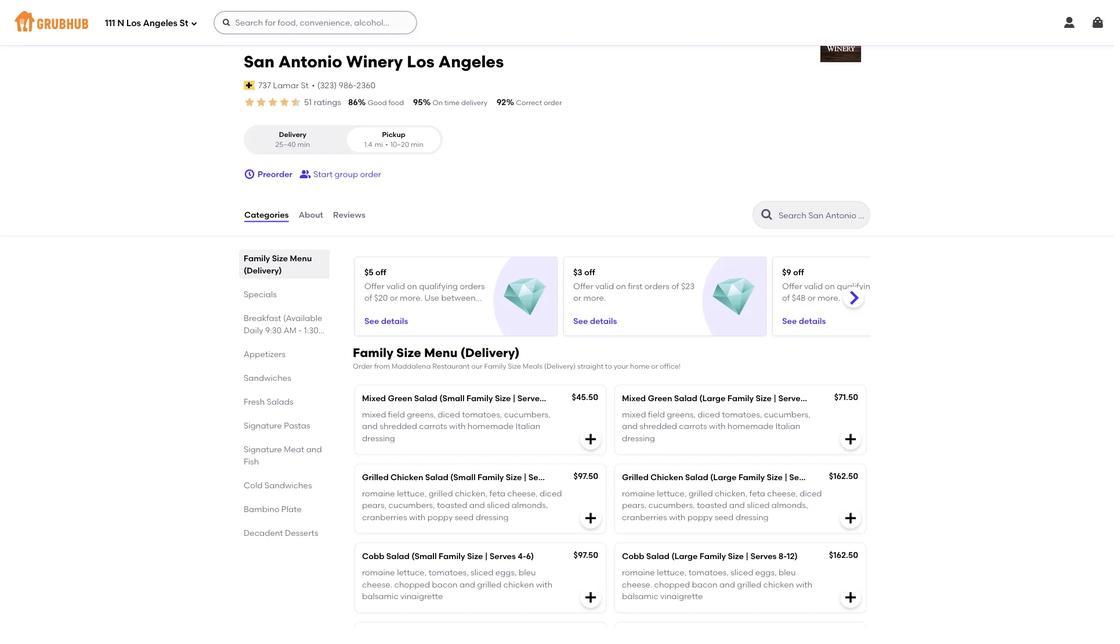 Task type: describe. For each thing, give the bounding box(es) containing it.
romaine lettuce, grilled chicken, feta cheese, diced pears, cucumbers, toasted and sliced almonds, cranberries with poppy seed dressing for (small
[[362, 489, 562, 522]]

0 vertical spatial order
[[544, 98, 562, 107]]

lettuce, for cobb salad (large family size | serves 8-12)
[[657, 568, 687, 577]]

(available
[[283, 313, 323, 323]]

start group order button
[[300, 164, 382, 185]]

cold sandwiches
[[244, 480, 312, 490]]

specials
[[244, 289, 277, 299]]

seed for (large
[[715, 512, 734, 522]]

0 horizontal spatial 4-
[[518, 551, 527, 561]]

986-
[[339, 80, 357, 90]]

bambino
[[244, 504, 280, 514]]

carrots for (large
[[680, 421, 708, 431]]

carrots for (small
[[419, 421, 448, 431]]

12) for grilled chicken salad (large family size | serves 8-12)
[[826, 472, 837, 482]]

start group order
[[314, 169, 382, 179]]

chopped for (large
[[655, 579, 691, 589]]

orders for offer valid on first orders of $23 or more.
[[645, 281, 670, 291]]

of for $48
[[783, 293, 791, 303]]

8- for mixed field greens, diced tomatoes, cucumbers, and shredded carrots with homemade italian dressing
[[807, 393, 815, 403]]

about
[[299, 210, 323, 220]]

svg image inside preorder button
[[244, 168, 256, 180]]

pm)
[[244, 337, 259, 347]]

almonds, for 8-
[[772, 500, 809, 510]]

eggs, for 4-
[[496, 568, 517, 577]]

serves for grilled chicken salad (small family size | serves 4-6)
[[529, 472, 555, 482]]

tomatoes, down mixed green salad (small family size | serves 4-6)
[[462, 410, 503, 419]]

off for $5 off
[[376, 267, 387, 277]]

• (323) 986-2360
[[312, 80, 376, 90]]

salad for grilled chicken salad (large family size | serves 8-12)
[[686, 472, 709, 482]]

off for $3 off
[[585, 267, 596, 277]]

or for $9 off
[[808, 293, 816, 303]]

salads
[[267, 397, 294, 407]]

appetizers tab
[[244, 348, 325, 360]]

6) for mixed green salad (small family size | serves 4-6)
[[554, 393, 562, 403]]

92
[[497, 97, 507, 107]]

pickup 1.4 mi • 10–20 min
[[364, 130, 424, 149]]

promo image for offer valid on qualifying orders of $20 or more. use between 11am–2pm.
[[504, 276, 547, 318]]

shredded for mixed green salad (large family size | serves 8-12)
[[640, 421, 678, 431]]

cobb salad (large family size | serves 8-12)
[[623, 551, 798, 561]]

valid for $5 off
[[387, 281, 405, 291]]

delivery 25–40 min
[[276, 130, 310, 149]]

bacon for (large
[[693, 579, 718, 589]]

signature pastas tab
[[244, 419, 325, 432]]

signature for signature meat and fish
[[244, 444, 282, 454]]

offer for $5
[[365, 281, 385, 291]]

2 vertical spatial (large
[[672, 551, 698, 561]]

(delivery) for family size menu (delivery) order from maddalena restaurant our family size meals  (delivery) straight to your home or office!
[[461, 346, 520, 360]]

fresh salads
[[244, 397, 294, 407]]

$5 off offer valid on qualifying orders of $20 or more. use between 11am–2pm. see details
[[365, 267, 485, 326]]

antonio
[[279, 52, 342, 71]]

homemade for (small
[[468, 421, 514, 431]]

greens, for (large
[[667, 410, 696, 419]]

svg image for grilled chicken salad (large family size | serves 8-12)
[[844, 511, 858, 525]]

-
[[299, 325, 302, 335]]

preorder button
[[244, 164, 293, 185]]

about button
[[298, 194, 324, 236]]

737 lamar st button
[[258, 79, 310, 92]]

grilled down grilled chicken salad (large family size | serves 8-12)
[[689, 489, 713, 498]]

bambino plate tab
[[244, 503, 325, 515]]

11am–2pm.
[[365, 305, 408, 315]]

plate
[[282, 504, 302, 514]]

details inside $5 off offer valid on qualifying orders of $20 or more. use between 11am–2pm. see details
[[381, 316, 408, 326]]

subscription pass image
[[244, 81, 256, 90]]

signature meat and fish tab
[[244, 443, 325, 468]]

$97.50 for romaine lettuce, grilled chicken, feta cheese, diced pears, cucumbers, toasted and sliced almonds, cranberries with poppy seed dressing
[[574, 471, 599, 481]]

1 horizontal spatial angeles
[[439, 52, 504, 71]]

lamar
[[273, 80, 299, 90]]

family size menu (delivery) tab
[[244, 252, 325, 276]]

bacon for (small
[[432, 579, 458, 589]]

field for mixed green salad (small family size | serves 4-6)
[[388, 410, 405, 419]]

$9
[[783, 267, 792, 277]]

bleu for 4-
[[519, 568, 536, 577]]

see details button for $3 off offer valid on first orders of $23 or more.
[[574, 310, 617, 331]]

on
[[433, 98, 443, 107]]

seed for (small
[[455, 512, 474, 522]]

romaine for grilled chicken salad (small family size | serves 4-6)
[[362, 489, 395, 498]]

(323)
[[317, 80, 337, 90]]

reviews
[[333, 210, 366, 220]]

your
[[614, 362, 629, 370]]

romaine lettuce, tomatoes, sliced eggs, bleu cheese. chopped bacon and grilled chicken with balsamic vinaigrette for (large
[[623, 568, 813, 601]]

bambino plate
[[244, 504, 302, 514]]

use
[[425, 293, 440, 303]]

tomatoes, down cobb  salad (small family size | serves 4-6) on the bottom
[[429, 568, 469, 577]]

grilled chicken salad (small family size | serves 4-6)
[[362, 472, 573, 482]]

meat
[[284, 444, 304, 454]]

categories button
[[244, 194, 290, 236]]

more. for $5 off
[[400, 293, 423, 303]]

chicken for (large
[[651, 472, 684, 482]]

grilled chicken salad (large family size | serves 8-12)
[[623, 472, 837, 482]]

signature meat and fish
[[244, 444, 322, 466]]

start
[[314, 169, 333, 179]]

offer for $9
[[783, 281, 803, 291]]

2360
[[357, 80, 376, 90]]

maddalena
[[392, 362, 431, 370]]

between
[[442, 293, 476, 303]]

delivery
[[279, 130, 307, 139]]

homemade for (large
[[728, 421, 774, 431]]

of for $20
[[365, 293, 372, 303]]

more. for $3 off
[[584, 293, 606, 303]]

good food
[[368, 98, 404, 107]]

mixed green salad (large family size | serves 8-12)
[[623, 393, 826, 403]]

field for mixed green salad (large family size | serves 8-12)
[[649, 410, 665, 419]]

main navigation navigation
[[0, 0, 1115, 45]]

mixed for mixed green salad (small family size | serves 4-6)
[[362, 393, 386, 403]]

delivery
[[462, 98, 488, 107]]

mi
[[375, 140, 383, 149]]

111 n los angeles st
[[105, 18, 188, 29]]

on time delivery
[[433, 98, 488, 107]]

4- for romaine lettuce, grilled chicken, feta cheese, diced pears, cucumbers, toasted and sliced almonds, cranberries with poppy seed dressing
[[557, 472, 565, 482]]

pears, for grilled chicken salad (large family size | serves 8-12)
[[623, 500, 647, 510]]

n
[[117, 18, 124, 29]]

ratings
[[314, 97, 341, 107]]

correct
[[516, 98, 542, 107]]

angeles inside main navigation navigation
[[143, 18, 178, 29]]

cheese, for 4-
[[508, 489, 538, 498]]

51
[[304, 97, 312, 107]]

good
[[368, 98, 387, 107]]

mixed green salad (small family size | serves 4-6)
[[362, 393, 562, 403]]

cold sandwiches tab
[[244, 479, 325, 491]]

(323) 986-2360 button
[[317, 79, 376, 91]]

95
[[414, 97, 423, 107]]

cobb  salad (small family size | serves 4-6)
[[362, 551, 534, 561]]

feta for (large
[[750, 489, 766, 498]]

breakfast (available daily 9:30 am - 1:30 pm) appetizers
[[244, 313, 323, 359]]

salad for mixed green salad (small family size | serves 4-6)
[[415, 393, 438, 403]]

lettuce, for cobb  salad (small family size | serves 4-6)
[[397, 568, 427, 577]]

or for $3 off
[[574, 293, 582, 303]]

2 vertical spatial (delivery)
[[545, 362, 576, 370]]

86
[[348, 97, 358, 107]]

food
[[389, 98, 404, 107]]

desserts
[[285, 528, 319, 538]]

$23
[[682, 281, 695, 291]]

see details button for $5 off offer valid on qualifying orders of $20 or more. use between 11am–2pm. see details
[[365, 310, 408, 331]]

1 vertical spatial sandwiches
[[265, 480, 312, 490]]

lettuce, for grilled chicken salad (small family size | serves 4-6)
[[397, 489, 427, 498]]

| for grilled chicken salad (large family size | serves 8-12)
[[785, 472, 788, 482]]

$3
[[574, 267, 583, 277]]

or inside family size menu (delivery) order from maddalena restaurant our family size meals  (delivery) straight to your home or office!
[[652, 362, 659, 370]]

almonds, for 4-
[[512, 500, 548, 510]]

2 vertical spatial 6)
[[527, 551, 534, 561]]

from
[[374, 362, 390, 370]]

preorder
[[258, 169, 293, 179]]

family size menu (delivery) order from maddalena restaurant our family size meals  (delivery) straight to your home or office!
[[353, 346, 681, 370]]

0 vertical spatial sandwiches
[[244, 373, 291, 383]]

on for $3 off
[[616, 281, 626, 291]]

sliced down cobb  salad (small family size | serves 4-6) on the bottom
[[471, 568, 494, 577]]

salad for grilled chicken salad (small family size | serves 4-6)
[[426, 472, 449, 482]]

51 ratings
[[304, 97, 341, 107]]

signature for signature pastas
[[244, 420, 282, 430]]

min inside delivery 25–40 min
[[298, 140, 310, 149]]

svg image inside main navigation navigation
[[222, 18, 231, 27]]

st inside main navigation navigation
[[180, 18, 188, 29]]

mixed for mixed green salad (large family size | serves 8-12)
[[623, 410, 647, 419]]

tomatoes, down mixed green salad (large family size | serves 8-12)
[[723, 410, 763, 419]]

san
[[244, 52, 275, 71]]

decadent desserts
[[244, 528, 319, 538]]

valid for $9 off
[[805, 281, 824, 291]]

see details for $9 off offer valid on qualifying orders of $48 or more.
[[783, 316, 827, 326]]

home
[[631, 362, 650, 370]]

toasted for (small
[[437, 500, 468, 510]]

mixed for mixed green salad (large family size | serves 8-12)
[[623, 393, 646, 403]]



Task type: locate. For each thing, give the bounding box(es) containing it.
737 lamar st
[[259, 80, 309, 90]]

or right home
[[652, 362, 659, 370]]

1 on from the left
[[407, 281, 417, 291]]

1 cheese. from the left
[[362, 579, 393, 589]]

$162.50
[[830, 471, 859, 481], [830, 550, 859, 560]]

$162.50 for romaine lettuce, grilled chicken, feta cheese, diced pears, cucumbers, toasted and sliced almonds, cranberries with poppy seed dressing
[[830, 471, 859, 481]]

1 horizontal spatial eggs,
[[756, 568, 777, 577]]

qualifying inside $9 off offer valid on qualifying orders of $48 or more.
[[837, 281, 876, 291]]

2 off from the left
[[585, 267, 596, 277]]

3 valid from the left
[[805, 281, 824, 291]]

1 carrots from the left
[[419, 421, 448, 431]]

cold
[[244, 480, 263, 490]]

0 horizontal spatial orders
[[460, 281, 485, 291]]

0 horizontal spatial valid
[[387, 281, 405, 291]]

min right '10–20'
[[411, 140, 424, 149]]

pears,
[[362, 500, 387, 510], [623, 500, 647, 510]]

2 on from the left
[[616, 281, 626, 291]]

romaine lettuce, grilled chicken, feta cheese, diced pears, cucumbers, toasted and sliced almonds, cranberries with poppy seed dressing down grilled chicken salad (large family size | serves 8-12)
[[623, 489, 823, 522]]

pears, for grilled chicken salad (small family size | serves 4-6)
[[362, 500, 387, 510]]

0 vertical spatial $97.50
[[574, 471, 599, 481]]

family inside family size menu (delivery)
[[244, 253, 270, 263]]

1 eggs, from the left
[[496, 568, 517, 577]]

poppy up cobb salad (large family size | serves 8-12)
[[688, 512, 713, 522]]

romaine for grilled chicken salad (large family size | serves 8-12)
[[623, 489, 655, 498]]

svg image for mixed green salad (small family size | serves 4-6)
[[584, 432, 598, 446]]

(large for diced
[[700, 393, 726, 403]]

1 offer from the left
[[365, 281, 385, 291]]

on inside $5 off offer valid on qualifying orders of $20 or more. use between 11am–2pm. see details
[[407, 281, 417, 291]]

1 off from the left
[[376, 267, 387, 277]]

see details for $3 off offer valid on first orders of $23 or more.
[[574, 316, 617, 326]]

Search San Antonio Winery Los Angeles search field
[[778, 210, 867, 221]]

2 greens, from the left
[[667, 410, 696, 419]]

1:30
[[304, 325, 319, 335]]

2 homemade from the left
[[728, 421, 774, 431]]

0 horizontal spatial mixed
[[362, 393, 386, 403]]

2 horizontal spatial 8-
[[818, 472, 826, 482]]

1 field from the left
[[388, 410, 405, 419]]

1 vertical spatial $162.50
[[830, 550, 859, 560]]

2 horizontal spatial details
[[799, 316, 827, 326]]

1 italian from the left
[[516, 421, 541, 431]]

1 vinaigrette from the left
[[401, 591, 443, 601]]

bacon down cobb  salad (small family size | serves 4-6) on the bottom
[[432, 579, 458, 589]]

1 horizontal spatial field
[[649, 410, 665, 419]]

1.4
[[364, 140, 373, 149]]

2 details from the left
[[590, 316, 617, 326]]

green down maddalena on the bottom left
[[388, 393, 413, 403]]

fresh salads tab
[[244, 396, 325, 408]]

appetizers
[[244, 349, 286, 359]]

serves for mixed green salad (large family size | serves 8-12)
[[779, 393, 805, 403]]

1 feta from the left
[[490, 489, 506, 498]]

0 horizontal spatial st
[[180, 18, 188, 29]]

2 chicken from the left
[[764, 579, 795, 589]]

offer inside $3 off offer valid on first orders of $23 or more.
[[574, 281, 594, 291]]

vinaigrette
[[401, 591, 443, 601], [661, 591, 703, 601]]

1 vertical spatial los
[[407, 52, 435, 71]]

111
[[105, 18, 115, 29]]

0 horizontal spatial see
[[365, 316, 379, 326]]

tomatoes,
[[462, 410, 503, 419], [723, 410, 763, 419], [429, 568, 469, 577], [689, 568, 729, 577]]

mixed
[[362, 393, 386, 403], [623, 393, 646, 403]]

see down $48 in the right of the page
[[783, 316, 797, 326]]

2 vertical spatial 12)
[[787, 551, 798, 561]]

3 off from the left
[[794, 267, 805, 277]]

2 chicken, from the left
[[715, 489, 748, 498]]

see up straight
[[574, 316, 588, 326]]

toasted down grilled chicken salad (small family size | serves 4-6)
[[437, 500, 468, 510]]

0 horizontal spatial cheese,
[[508, 489, 538, 498]]

angeles right n
[[143, 18, 178, 29]]

2 signature from the top
[[244, 444, 282, 454]]

2 seed from the left
[[715, 512, 734, 522]]

1 chopped from the left
[[395, 579, 430, 589]]

2 horizontal spatial offer
[[783, 281, 803, 291]]

2 horizontal spatial orders
[[878, 281, 903, 291]]

field down office!
[[649, 410, 665, 419]]

see for offer valid on qualifying orders of $48 or more.
[[783, 316, 797, 326]]

romaine lettuce, grilled chicken, feta cheese, diced pears, cucumbers, toasted and sliced almonds, cranberries with poppy seed dressing
[[362, 489, 562, 522], [623, 489, 823, 522]]

svg image for mixed green salad (large family size | serves 8-12)
[[844, 432, 858, 446]]

or right $20
[[390, 293, 398, 303]]

orders for offer valid on qualifying orders of $48 or more.
[[878, 281, 903, 291]]

1 horizontal spatial mixed
[[623, 410, 647, 419]]

1 cheese, from the left
[[508, 489, 538, 498]]

promo image
[[504, 276, 547, 318], [713, 276, 756, 318]]

• left (323)
[[312, 80, 315, 90]]

1 vertical spatial menu
[[424, 346, 458, 360]]

0 horizontal spatial 6)
[[527, 551, 534, 561]]

off right $3
[[585, 267, 596, 277]]

1 green from the left
[[388, 393, 413, 403]]

0 vertical spatial 8-
[[807, 393, 815, 403]]

2 mixed from the left
[[623, 393, 646, 403]]

(small
[[440, 393, 465, 403], [451, 472, 476, 482], [412, 551, 437, 561]]

san antonio winery los angeles logo image
[[821, 21, 862, 62]]

balsamic for cobb  salad (small family size | serves 4-6)
[[362, 591, 399, 601]]

2 horizontal spatial see details button
[[783, 310, 827, 331]]

(large
[[700, 393, 726, 403], [711, 472, 737, 482], [672, 551, 698, 561]]

signature
[[244, 420, 282, 430], [244, 444, 282, 454]]

mixed down home
[[623, 393, 646, 403]]

menu for family size menu (delivery)
[[290, 253, 312, 263]]

1 horizontal spatial chicken,
[[715, 489, 748, 498]]

1 horizontal spatial cheese,
[[768, 489, 798, 498]]

0 horizontal spatial off
[[376, 267, 387, 277]]

2 bacon from the left
[[693, 579, 718, 589]]

0 horizontal spatial chicken
[[504, 579, 534, 589]]

of inside $3 off offer valid on first orders of $23 or more.
[[672, 281, 680, 291]]

cobb for cobb  salad (small family size | serves 4-6)
[[362, 551, 385, 561]]

min down delivery
[[298, 140, 310, 149]]

am
[[284, 325, 297, 335]]

cranberries
[[362, 512, 407, 522], [623, 512, 668, 522]]

cheese, for 8-
[[768, 489, 798, 498]]

1 horizontal spatial romaine lettuce, tomatoes, sliced eggs, bleu cheese. chopped bacon and grilled chicken with balsamic vinaigrette
[[623, 568, 813, 601]]

vinaigrette for (large
[[661, 591, 703, 601]]

$45.50
[[572, 392, 599, 402]]

fresh
[[244, 397, 265, 407]]

2 shredded from the left
[[640, 421, 678, 431]]

carrots
[[419, 421, 448, 431], [680, 421, 708, 431]]

bleu for 8-
[[779, 568, 796, 577]]

2 horizontal spatial valid
[[805, 281, 824, 291]]

0 horizontal spatial details
[[381, 316, 408, 326]]

details up to on the right bottom of page
[[590, 316, 617, 326]]

size inside family size menu (delivery)
[[272, 253, 288, 263]]

1 vertical spatial $97.50
[[574, 550, 599, 560]]

greens, for (small
[[407, 410, 436, 419]]

cobb
[[362, 551, 385, 561], [623, 551, 645, 561]]

feta for (small
[[490, 489, 506, 498]]

0 horizontal spatial grilled
[[362, 472, 389, 482]]

toasted
[[437, 500, 468, 510], [697, 500, 728, 510]]

field down from
[[388, 410, 405, 419]]

2 horizontal spatial more.
[[818, 293, 841, 303]]

1 horizontal spatial valid
[[596, 281, 615, 291]]

romaine lettuce, tomatoes, sliced eggs, bleu cheese. chopped bacon and grilled chicken with balsamic vinaigrette down cobb  salad (small family size | serves 4-6) on the bottom
[[362, 568, 553, 601]]

feta
[[490, 489, 506, 498], [750, 489, 766, 498]]

serves
[[518, 393, 544, 403], [779, 393, 805, 403], [529, 472, 555, 482], [790, 472, 816, 482], [490, 551, 516, 561], [751, 551, 777, 561]]

3 see details button from the left
[[783, 310, 827, 331]]

0 horizontal spatial on
[[407, 281, 417, 291]]

grilled down cobb salad (large family size | serves 8-12)
[[738, 579, 762, 589]]

mixed field greens, diced tomatoes, cucumbers, and shredded carrots with homemade italian dressing for (small
[[362, 410, 551, 443]]

2 promo image from the left
[[713, 276, 756, 318]]

2 $97.50 from the top
[[574, 550, 599, 560]]

carrots down mixed green salad (small family size | serves 4-6)
[[419, 421, 448, 431]]

of left $48 in the right of the page
[[783, 293, 791, 303]]

signature down fresh salads
[[244, 420, 282, 430]]

2 almonds, from the left
[[772, 500, 809, 510]]

6)
[[554, 393, 562, 403], [565, 472, 573, 482], [527, 551, 534, 561]]

1 chicken from the left
[[391, 472, 424, 482]]

orders inside $5 off offer valid on qualifying orders of $20 or more. use between 11am–2pm. see details
[[460, 281, 485, 291]]

decadent
[[244, 528, 283, 538]]

1 cranberries from the left
[[362, 512, 407, 522]]

0 horizontal spatial green
[[388, 393, 413, 403]]

vinaigrette down cobb salad (large family size | serves 8-12)
[[661, 591, 703, 601]]

offer up $20
[[365, 281, 385, 291]]

see details button down $20
[[365, 310, 408, 331]]

1 horizontal spatial st
[[301, 80, 309, 90]]

1 horizontal spatial 8-
[[807, 393, 815, 403]]

9:30
[[265, 325, 282, 335]]

2 see from the left
[[574, 316, 588, 326]]

1 horizontal spatial italian
[[776, 421, 801, 431]]

$162.50 for romaine lettuce, tomatoes, sliced eggs, bleu cheese. chopped bacon and grilled chicken with balsamic vinaigrette
[[830, 550, 859, 560]]

romaine lettuce, tomatoes, sliced eggs, bleu cheese. chopped bacon and grilled chicken with balsamic vinaigrette down cobb salad (large family size | serves 8-12)
[[623, 568, 813, 601]]

1 vertical spatial •
[[386, 140, 388, 149]]

0 horizontal spatial los
[[126, 18, 141, 29]]

$5
[[365, 267, 374, 277]]

chopped for (small
[[395, 579, 430, 589]]

1 more. from the left
[[400, 293, 423, 303]]

1 details from the left
[[381, 316, 408, 326]]

offer for $3
[[574, 281, 594, 291]]

2 horizontal spatial (delivery)
[[545, 362, 576, 370]]

chicken for 8-
[[764, 579, 795, 589]]

offer down $3
[[574, 281, 594, 291]]

2 cobb from the left
[[623, 551, 645, 561]]

search icon image
[[761, 208, 775, 222]]

2 qualifying from the left
[[837, 281, 876, 291]]

carrots down mixed green salad (large family size | serves 8-12)
[[680, 421, 708, 431]]

1 horizontal spatial almonds,
[[772, 500, 809, 510]]

menu up restaurant
[[424, 346, 458, 360]]

2 vertical spatial (small
[[412, 551, 437, 561]]

see inside $5 off offer valid on qualifying orders of $20 or more. use between 11am–2pm. see details
[[365, 316, 379, 326]]

1 romaine lettuce, grilled chicken, feta cheese, diced pears, cucumbers, toasted and sliced almonds, cranberries with poppy seed dressing from the left
[[362, 489, 562, 522]]

2 mixed field greens, diced tomatoes, cucumbers, and shredded carrots with homemade italian dressing from the left
[[623, 410, 811, 443]]

st inside button
[[301, 80, 309, 90]]

1 valid from the left
[[387, 281, 405, 291]]

1 mixed field greens, diced tomatoes, cucumbers, and shredded carrots with homemade italian dressing from the left
[[362, 410, 551, 443]]

0 horizontal spatial shredded
[[380, 421, 418, 431]]

poppy for (small
[[428, 512, 453, 522]]

| for grilled chicken salad (small family size | serves 4-6)
[[524, 472, 527, 482]]

daily
[[244, 325, 263, 335]]

on inside $9 off offer valid on qualifying orders of $48 or more.
[[826, 281, 836, 291]]

off right '$5'
[[376, 267, 387, 277]]

on for $9 off
[[826, 281, 836, 291]]

or inside $3 off offer valid on first orders of $23 or more.
[[574, 293, 582, 303]]

3 details from the left
[[799, 316, 827, 326]]

10–20
[[391, 140, 410, 149]]

valid inside $5 off offer valid on qualifying orders of $20 or more. use between 11am–2pm. see details
[[387, 281, 405, 291]]

option group
[[244, 125, 443, 155]]

0 horizontal spatial homemade
[[468, 421, 514, 431]]

vinaigrette down cobb  salad (small family size | serves 4-6) on the bottom
[[401, 591, 443, 601]]

lettuce, for grilled chicken salad (large family size | serves 8-12)
[[657, 489, 687, 498]]

25–40
[[276, 140, 296, 149]]

sandwiches up plate
[[265, 480, 312, 490]]

3 see from the left
[[783, 316, 797, 326]]

off inside $5 off offer valid on qualifying orders of $20 or more. use between 11am–2pm. see details
[[376, 267, 387, 277]]

chopped down cobb salad (large family size | serves 8-12)
[[655, 579, 691, 589]]

more. inside $3 off offer valid on first orders of $23 or more.
[[584, 293, 606, 303]]

sandwiches tab
[[244, 372, 325, 384]]

pastas
[[284, 420, 310, 430]]

of inside $5 off offer valid on qualifying orders of $20 or more. use between 11am–2pm. see details
[[365, 293, 372, 303]]

or inside $5 off offer valid on qualifying orders of $20 or more. use between 11am–2pm. see details
[[390, 293, 398, 303]]

chicken
[[504, 579, 534, 589], [764, 579, 795, 589]]

office!
[[660, 362, 681, 370]]

promo image for offer valid on first orders of $23 or more.
[[713, 276, 756, 318]]

2 italian from the left
[[776, 421, 801, 431]]

valid up $20
[[387, 281, 405, 291]]

fish
[[244, 456, 259, 466]]

1 horizontal spatial chopped
[[655, 579, 691, 589]]

min inside pickup 1.4 mi • 10–20 min
[[411, 140, 424, 149]]

1 see details from the left
[[574, 316, 617, 326]]

0 horizontal spatial min
[[298, 140, 310, 149]]

0 horizontal spatial mixed field greens, diced tomatoes, cucumbers, and shredded carrots with homemade italian dressing
[[362, 410, 551, 443]]

cranberries for grilled chicken salad (large family size | serves 8-12)
[[623, 512, 668, 522]]

1 horizontal spatial vinaigrette
[[661, 591, 703, 601]]

$9 off offer valid on qualifying orders of $48 or more.
[[783, 267, 903, 303]]

0 vertical spatial •
[[312, 80, 315, 90]]

0 vertical spatial menu
[[290, 253, 312, 263]]

2 mixed from the left
[[623, 410, 647, 419]]

mixed down home
[[623, 410, 647, 419]]

grilled down cobb  salad (small family size | serves 4-6) on the bottom
[[477, 579, 502, 589]]

2 cranberries from the left
[[623, 512, 668, 522]]

toasted down grilled chicken salad (large family size | serves 8-12)
[[697, 500, 728, 510]]

cranberries for grilled chicken salad (small family size | serves 4-6)
[[362, 512, 407, 522]]

0 horizontal spatial angeles
[[143, 18, 178, 29]]

1 vertical spatial 12)
[[826, 472, 837, 482]]

sandwiches
[[244, 373, 291, 383], [265, 480, 312, 490]]

1 horizontal spatial homemade
[[728, 421, 774, 431]]

feta down grilled chicken salad (large family size | serves 8-12)
[[750, 489, 766, 498]]

8- for romaine lettuce, grilled chicken, feta cheese, diced pears, cucumbers, toasted and sliced almonds, cranberries with poppy seed dressing
[[818, 472, 826, 482]]

1 horizontal spatial shredded
[[640, 421, 678, 431]]

1 greens, from the left
[[407, 410, 436, 419]]

2 chopped from the left
[[655, 579, 691, 589]]

angeles up the 'delivery'
[[439, 52, 504, 71]]

salad
[[415, 393, 438, 403], [675, 393, 698, 403], [426, 472, 449, 482], [686, 472, 709, 482], [387, 551, 410, 561], [647, 551, 670, 561]]

tomatoes, down cobb salad (large family size | serves 8-12)
[[689, 568, 729, 577]]

grilled down grilled chicken salad (small family size | serves 4-6)
[[429, 489, 453, 498]]

1 horizontal spatial offer
[[574, 281, 594, 291]]

more. inside $5 off offer valid on qualifying orders of $20 or more. use between 11am–2pm. see details
[[400, 293, 423, 303]]

or down $3
[[574, 293, 582, 303]]

1 horizontal spatial los
[[407, 52, 435, 71]]

los
[[126, 18, 141, 29], [407, 52, 435, 71]]

of left $23
[[672, 281, 680, 291]]

1 poppy from the left
[[428, 512, 453, 522]]

1 toasted from the left
[[437, 500, 468, 510]]

off for $9 off
[[794, 267, 805, 277]]

italian for 4-
[[516, 421, 541, 431]]

1 horizontal spatial greens,
[[667, 410, 696, 419]]

to
[[606, 362, 613, 370]]

2 carrots from the left
[[680, 421, 708, 431]]

1 mixed from the left
[[362, 393, 386, 403]]

6) for grilled chicken salad (small family size | serves 4-6)
[[565, 472, 573, 482]]

(delivery) right meals
[[545, 362, 576, 370]]

0 vertical spatial 4-
[[546, 393, 554, 403]]

greens, down mixed green salad (small family size | serves 4-6)
[[407, 410, 436, 419]]

1 horizontal spatial 6)
[[554, 393, 562, 403]]

eggs,
[[496, 568, 517, 577], [756, 568, 777, 577]]

1 vertical spatial angeles
[[439, 52, 504, 71]]

greens, down mixed green salad (large family size | serves 8-12)
[[667, 410, 696, 419]]

green down office!
[[648, 393, 673, 403]]

toasted for (large
[[697, 500, 728, 510]]

or right $48 in the right of the page
[[808, 293, 816, 303]]

2 eggs, from the left
[[756, 568, 777, 577]]

los right n
[[126, 18, 141, 29]]

with
[[450, 421, 466, 431], [710, 421, 726, 431], [409, 512, 426, 522], [670, 512, 686, 522], [536, 579, 553, 589], [797, 579, 813, 589]]

1 qualifying from the left
[[419, 281, 458, 291]]

2 chicken from the left
[[651, 472, 684, 482]]

2 feta from the left
[[750, 489, 766, 498]]

offer
[[365, 281, 385, 291], [574, 281, 594, 291], [783, 281, 803, 291]]

cheese,
[[508, 489, 538, 498], [768, 489, 798, 498]]

valid inside $9 off offer valid on qualifying orders of $48 or more.
[[805, 281, 824, 291]]

specials tab
[[244, 288, 325, 300]]

signature inside "tab"
[[244, 420, 282, 430]]

on inside $3 off offer valid on first orders of $23 or more.
[[616, 281, 626, 291]]

(small for chicken,
[[451, 472, 476, 482]]

bacon down cobb salad (large family size | serves 8-12)
[[693, 579, 718, 589]]

or for $5 off
[[390, 293, 398, 303]]

breakfast (available daily 9:30 am - 1:30 pm) tab
[[244, 312, 325, 347]]

2 pears, from the left
[[623, 500, 647, 510]]

poppy up cobb  salad (small family size | serves 4-6) on the bottom
[[428, 512, 453, 522]]

san antonio winery los angeles
[[244, 52, 504, 71]]

option group containing delivery 25–40 min
[[244, 125, 443, 155]]

1 promo image from the left
[[504, 276, 547, 318]]

2 bleu from the left
[[779, 568, 796, 577]]

3 offer from the left
[[783, 281, 803, 291]]

and inside "signature meat and fish"
[[306, 444, 322, 454]]

menu up the specials "tab"
[[290, 253, 312, 263]]

mixed down from
[[362, 410, 386, 419]]

salad for mixed green salad (large family size | serves 8-12)
[[675, 393, 698, 403]]

valid
[[387, 281, 405, 291], [596, 281, 615, 291], [805, 281, 824, 291]]

2 horizontal spatial 6)
[[565, 472, 573, 482]]

serves for mixed green salad (small family size | serves 4-6)
[[518, 393, 544, 403]]

1 orders from the left
[[460, 281, 485, 291]]

3 on from the left
[[826, 281, 836, 291]]

1 homemade from the left
[[468, 421, 514, 431]]

feta down grilled chicken salad (small family size | serves 4-6)
[[490, 489, 506, 498]]

or inside $9 off offer valid on qualifying orders of $48 or more.
[[808, 293, 816, 303]]

1 bacon from the left
[[432, 579, 458, 589]]

signature up fish on the bottom left
[[244, 444, 282, 454]]

offer up $48 in the right of the page
[[783, 281, 803, 291]]

min
[[298, 140, 310, 149], [411, 140, 424, 149]]

$3 off offer valid on first orders of $23 or more.
[[574, 267, 695, 303]]

chopped down cobb  salad (small family size | serves 4-6) on the bottom
[[395, 579, 430, 589]]

valid inside $3 off offer valid on first orders of $23 or more.
[[596, 281, 615, 291]]

cheese, down grilled chicken salad (large family size | serves 8-12)
[[768, 489, 798, 498]]

homemade down mixed green salad (large family size | serves 8-12)
[[728, 421, 774, 431]]

more.
[[400, 293, 423, 303], [584, 293, 606, 303], [818, 293, 841, 303]]

menu inside family size menu (delivery) order from maddalena restaurant our family size meals  (delivery) straight to your home or office!
[[424, 346, 458, 360]]

straight
[[578, 362, 604, 370]]

(small for diced
[[440, 393, 465, 403]]

1 bleu from the left
[[519, 568, 536, 577]]

los inside main navigation navigation
[[126, 18, 141, 29]]

1 horizontal spatial menu
[[424, 346, 458, 360]]

1 $162.50 from the top
[[830, 471, 859, 481]]

off right '$9'
[[794, 267, 805, 277]]

sliced down grilled chicken salad (small family size | serves 4-6)
[[487, 500, 510, 510]]

0 horizontal spatial balsamic
[[362, 591, 399, 601]]

see details down $48 in the right of the page
[[783, 316, 827, 326]]

see details button for $9 off offer valid on qualifying orders of $48 or more.
[[783, 310, 827, 331]]

2 grilled from the left
[[623, 472, 649, 482]]

seed down grilled chicken salad (small family size | serves 4-6)
[[455, 512, 474, 522]]

(delivery) up specials
[[244, 265, 282, 275]]

of left $20
[[365, 293, 372, 303]]

orders inside $3 off offer valid on first orders of $23 or more.
[[645, 281, 670, 291]]

see down 11am–2pm.
[[365, 316, 379, 326]]

2 field from the left
[[649, 410, 665, 419]]

our
[[472, 362, 483, 370]]

eggs, for 8-
[[756, 568, 777, 577]]

mixed down from
[[362, 393, 386, 403]]

details for $9 off offer valid on qualifying orders of $48 or more.
[[799, 316, 827, 326]]

2 toasted from the left
[[697, 500, 728, 510]]

2 orders from the left
[[645, 281, 670, 291]]

see details
[[574, 316, 617, 326], [783, 316, 827, 326]]

menu inside family size menu (delivery)
[[290, 253, 312, 263]]

valid for $3 off
[[596, 281, 615, 291]]

2 see details button from the left
[[574, 310, 617, 331]]

chicken, down grilled chicken salad (large family size | serves 8-12)
[[715, 489, 748, 498]]

1 romaine lettuce, tomatoes, sliced eggs, bleu cheese. chopped bacon and grilled chicken with balsamic vinaigrette from the left
[[362, 568, 553, 601]]

cheese, down grilled chicken salad (small family size | serves 4-6)
[[508, 489, 538, 498]]

greens,
[[407, 410, 436, 419], [667, 410, 696, 419]]

1 mixed from the left
[[362, 410, 386, 419]]

family size menu (delivery)
[[244, 253, 312, 275]]

meals
[[523, 362, 543, 370]]

2 offer from the left
[[574, 281, 594, 291]]

valid left first
[[596, 281, 615, 291]]

chicken for 4-
[[504, 579, 534, 589]]

svg image
[[1063, 16, 1077, 30], [1092, 16, 1106, 30], [191, 20, 198, 27], [584, 511, 598, 525], [584, 590, 598, 604]]

romaine lettuce, tomatoes, sliced eggs, bleu cheese. chopped bacon and grilled chicken with balsamic vinaigrette
[[362, 568, 553, 601], [623, 568, 813, 601]]

2 see details from the left
[[783, 316, 827, 326]]

(delivery) inside family size menu (delivery)
[[244, 265, 282, 275]]

more. inside $9 off offer valid on qualifying orders of $48 or more.
[[818, 293, 841, 303]]

0 horizontal spatial seed
[[455, 512, 474, 522]]

1 grilled from the left
[[362, 472, 389, 482]]

1 horizontal spatial of
[[672, 281, 680, 291]]

2 vertical spatial 8-
[[779, 551, 787, 561]]

1 almonds, from the left
[[512, 500, 548, 510]]

1 horizontal spatial 4-
[[546, 393, 554, 403]]

1 horizontal spatial off
[[585, 267, 596, 277]]

1 vertical spatial 4-
[[557, 472, 565, 482]]

0 horizontal spatial chicken
[[391, 472, 424, 482]]

restaurant
[[433, 362, 470, 370]]

chicken, for (small
[[455, 489, 488, 498]]

signature pastas
[[244, 420, 310, 430]]

sliced down grilled chicken salad (large family size | serves 8-12)
[[747, 500, 770, 510]]

2 vinaigrette from the left
[[661, 591, 703, 601]]

order inside button
[[360, 169, 382, 179]]

see details button up straight
[[574, 310, 617, 331]]

2 valid from the left
[[596, 281, 615, 291]]

of inside $9 off offer valid on qualifying orders of $48 or more.
[[783, 293, 791, 303]]

more. for $9 off
[[818, 293, 841, 303]]

2 cheese. from the left
[[623, 579, 653, 589]]

romaine for cobb salad (large family size | serves 8-12)
[[623, 568, 655, 577]]

0 horizontal spatial vinaigrette
[[401, 591, 443, 601]]

orders inside $9 off offer valid on qualifying orders of $48 or more.
[[878, 281, 903, 291]]

1 vertical spatial signature
[[244, 444, 282, 454]]

1 shredded from the left
[[380, 421, 418, 431]]

12) for mixed green salad (large family size | serves 8-12)
[[815, 393, 826, 403]]

2 cheese, from the left
[[768, 489, 798, 498]]

seed down grilled chicken salad (large family size | serves 8-12)
[[715, 512, 734, 522]]

family
[[244, 253, 270, 263], [353, 346, 394, 360], [485, 362, 507, 370], [467, 393, 493, 403], [728, 393, 754, 403], [478, 472, 504, 482], [739, 472, 765, 482], [439, 551, 465, 561], [700, 551, 727, 561]]

shredded for mixed green salad (small family size | serves 4-6)
[[380, 421, 418, 431]]

of for $23
[[672, 281, 680, 291]]

$71.50
[[835, 392, 859, 402]]

1 horizontal spatial grilled
[[623, 472, 649, 482]]

1 cobb from the left
[[362, 551, 385, 561]]

$48
[[793, 293, 806, 303]]

0 horizontal spatial field
[[388, 410, 405, 419]]

0 horizontal spatial eggs,
[[496, 568, 517, 577]]

3 orders from the left
[[878, 281, 903, 291]]

chicken, for (large
[[715, 489, 748, 498]]

shredded
[[380, 421, 418, 431], [640, 421, 678, 431]]

serves for grilled chicken salad (large family size | serves 8-12)
[[790, 472, 816, 482]]

off inside $9 off offer valid on qualifying orders of $48 or more.
[[794, 267, 805, 277]]

1 horizontal spatial details
[[590, 316, 617, 326]]

cucumbers,
[[504, 410, 551, 419], [765, 410, 811, 419], [389, 500, 435, 510], [649, 500, 695, 510]]

qualifying for offer valid on qualifying orders of $48 or more.
[[837, 281, 876, 291]]

(delivery) up 'our' on the left
[[461, 346, 520, 360]]

off inside $3 off offer valid on first orders of $23 or more.
[[585, 267, 596, 277]]

valid up $48 in the right of the page
[[805, 281, 824, 291]]

breakfast
[[244, 313, 281, 323]]

1 pears, from the left
[[362, 500, 387, 510]]

0 horizontal spatial romaine lettuce, grilled chicken, feta cheese, diced pears, cucumbers, toasted and sliced almonds, cranberries with poppy seed dressing
[[362, 489, 562, 522]]

qualifying inside $5 off offer valid on qualifying orders of $20 or more. use between 11am–2pm. see details
[[419, 281, 458, 291]]

(large for chicken,
[[711, 472, 737, 482]]

orders for offer valid on qualifying orders of $20 or more. use between 11am–2pm.
[[460, 281, 485, 291]]

0 horizontal spatial more.
[[400, 293, 423, 303]]

people icon image
[[300, 168, 311, 180]]

order right correct
[[544, 98, 562, 107]]

romaine lettuce, grilled chicken, feta cheese, diced pears, cucumbers, toasted and sliced almonds, cranberries with poppy seed dressing down grilled chicken salad (small family size | serves 4-6)
[[362, 489, 562, 522]]

0 horizontal spatial cheese.
[[362, 579, 393, 589]]

sliced down cobb salad (large family size | serves 8-12)
[[731, 568, 754, 577]]

categories
[[244, 210, 289, 220]]

group
[[335, 169, 358, 179]]

0 horizontal spatial (delivery)
[[244, 265, 282, 275]]

vinaigrette for (small
[[401, 591, 443, 601]]

sliced
[[487, 500, 510, 510], [747, 500, 770, 510], [471, 568, 494, 577], [731, 568, 754, 577]]

1 horizontal spatial see
[[574, 316, 588, 326]]

1 horizontal spatial pears,
[[623, 500, 647, 510]]

mixed field greens, diced tomatoes, cucumbers, and shredded carrots with homemade italian dressing down mixed green salad (large family size | serves 8-12)
[[623, 410, 811, 443]]

1 min from the left
[[298, 140, 310, 149]]

1 horizontal spatial balsamic
[[623, 591, 659, 601]]

diced
[[438, 410, 460, 419], [698, 410, 721, 419], [540, 489, 562, 498], [800, 489, 823, 498]]

signature inside "signature meat and fish"
[[244, 444, 282, 454]]

0 horizontal spatial promo image
[[504, 276, 547, 318]]

orders
[[460, 281, 485, 291], [645, 281, 670, 291], [878, 281, 903, 291]]

2 $162.50 from the top
[[830, 550, 859, 560]]

details for $3 off offer valid on first orders of $23 or more.
[[590, 316, 617, 326]]

on
[[407, 281, 417, 291], [616, 281, 626, 291], [826, 281, 836, 291]]

1 balsamic from the left
[[362, 591, 399, 601]]

| for mixed green salad (small family size | serves 4-6)
[[513, 393, 516, 403]]

details down $48 in the right of the page
[[799, 316, 827, 326]]

offer inside $9 off offer valid on qualifying orders of $48 or more.
[[783, 281, 803, 291]]

2 poppy from the left
[[688, 512, 713, 522]]

decadent desserts tab
[[244, 527, 325, 539]]

pickup
[[382, 130, 406, 139]]

menu
[[290, 253, 312, 263], [424, 346, 458, 360]]

order right "group"
[[360, 169, 382, 179]]

reviews button
[[333, 194, 366, 236]]

Search for food, convenience, alcohol... search field
[[214, 11, 417, 34]]

2 green from the left
[[648, 393, 673, 403]]

mixed field greens, diced tomatoes, cucumbers, and shredded carrots with homemade italian dressing for (large
[[623, 410, 811, 443]]

•
[[312, 80, 315, 90], [386, 140, 388, 149]]

menu for family size menu (delivery) order from maddalena restaurant our family size meals  (delivery) straight to your home or office!
[[424, 346, 458, 360]]

mixed for mixed green salad (small family size | serves 4-6)
[[362, 410, 386, 419]]

1 $97.50 from the top
[[574, 471, 599, 481]]

details down 11am–2pm.
[[381, 316, 408, 326]]

0 horizontal spatial chicken,
[[455, 489, 488, 498]]

svg image
[[222, 18, 231, 27], [244, 168, 256, 180], [584, 432, 598, 446], [844, 432, 858, 446], [844, 511, 858, 525], [844, 590, 858, 604]]

0 horizontal spatial italian
[[516, 421, 541, 431]]

romaine lettuce, tomatoes, sliced eggs, bleu cheese. chopped bacon and grilled chicken with balsamic vinaigrette for (small
[[362, 568, 553, 601]]

1 horizontal spatial promo image
[[713, 276, 756, 318]]

0 horizontal spatial toasted
[[437, 500, 468, 510]]

los up the 95
[[407, 52, 435, 71]]

1 horizontal spatial chicken
[[651, 472, 684, 482]]

chicken, down grilled chicken salad (small family size | serves 4-6)
[[455, 489, 488, 498]]

sandwiches up fresh salads
[[244, 373, 291, 383]]

1 chicken from the left
[[504, 579, 534, 589]]

1 seed from the left
[[455, 512, 474, 522]]

seed
[[455, 512, 474, 522], [715, 512, 734, 522]]

1 see from the left
[[365, 316, 379, 326]]

see details up straight
[[574, 316, 617, 326]]

first
[[628, 281, 643, 291]]

svg image for cobb salad (large family size | serves 8-12)
[[844, 590, 858, 604]]

romaine lettuce, grilled chicken, feta cheese, diced pears, cucumbers, toasted and sliced almonds, cranberries with poppy seed dressing for (large
[[623, 489, 823, 522]]

2 more. from the left
[[584, 293, 606, 303]]

2 romaine lettuce, grilled chicken, feta cheese, diced pears, cucumbers, toasted and sliced almonds, cranberries with poppy seed dressing from the left
[[623, 489, 823, 522]]

italian
[[516, 421, 541, 431], [776, 421, 801, 431]]

0 vertical spatial $162.50
[[830, 471, 859, 481]]

• inside pickup 1.4 mi • 10–20 min
[[386, 140, 388, 149]]

homemade down mixed green salad (small family size | serves 4-6)
[[468, 421, 514, 431]]

1 see details button from the left
[[365, 310, 408, 331]]

2 horizontal spatial 4-
[[557, 472, 565, 482]]

grilled for grilled chicken salad (large family size | serves 8-12)
[[623, 472, 649, 482]]

• right mi
[[386, 140, 388, 149]]

737
[[259, 80, 271, 90]]

and
[[362, 421, 378, 431], [623, 421, 638, 431], [306, 444, 322, 454], [470, 500, 485, 510], [730, 500, 746, 510], [460, 579, 476, 589], [720, 579, 736, 589]]

0 horizontal spatial offer
[[365, 281, 385, 291]]

mixed field greens, diced tomatoes, cucumbers, and shredded carrots with homemade italian dressing down mixed green salad (small family size | serves 4-6)
[[362, 410, 551, 443]]

0 horizontal spatial pears,
[[362, 500, 387, 510]]

poppy for (large
[[688, 512, 713, 522]]

star icon image
[[244, 96, 256, 108], [256, 96, 267, 108], [267, 96, 279, 108], [279, 96, 290, 108], [290, 96, 302, 108], [290, 96, 302, 108]]

see details button down $48 in the right of the page
[[783, 310, 827, 331]]

offer inside $5 off offer valid on qualifying orders of $20 or more. use between 11am–2pm. see details
[[365, 281, 385, 291]]

(delivery) for family size menu (delivery)
[[244, 265, 282, 275]]

4- for mixed field greens, diced tomatoes, cucumbers, and shredded carrots with homemade italian dressing
[[546, 393, 554, 403]]

1 signature from the top
[[244, 420, 282, 430]]

2 horizontal spatial off
[[794, 267, 805, 277]]

1 horizontal spatial bleu
[[779, 568, 796, 577]]



Task type: vqa. For each thing, say whether or not it's contained in the screenshot.
top 30–45
no



